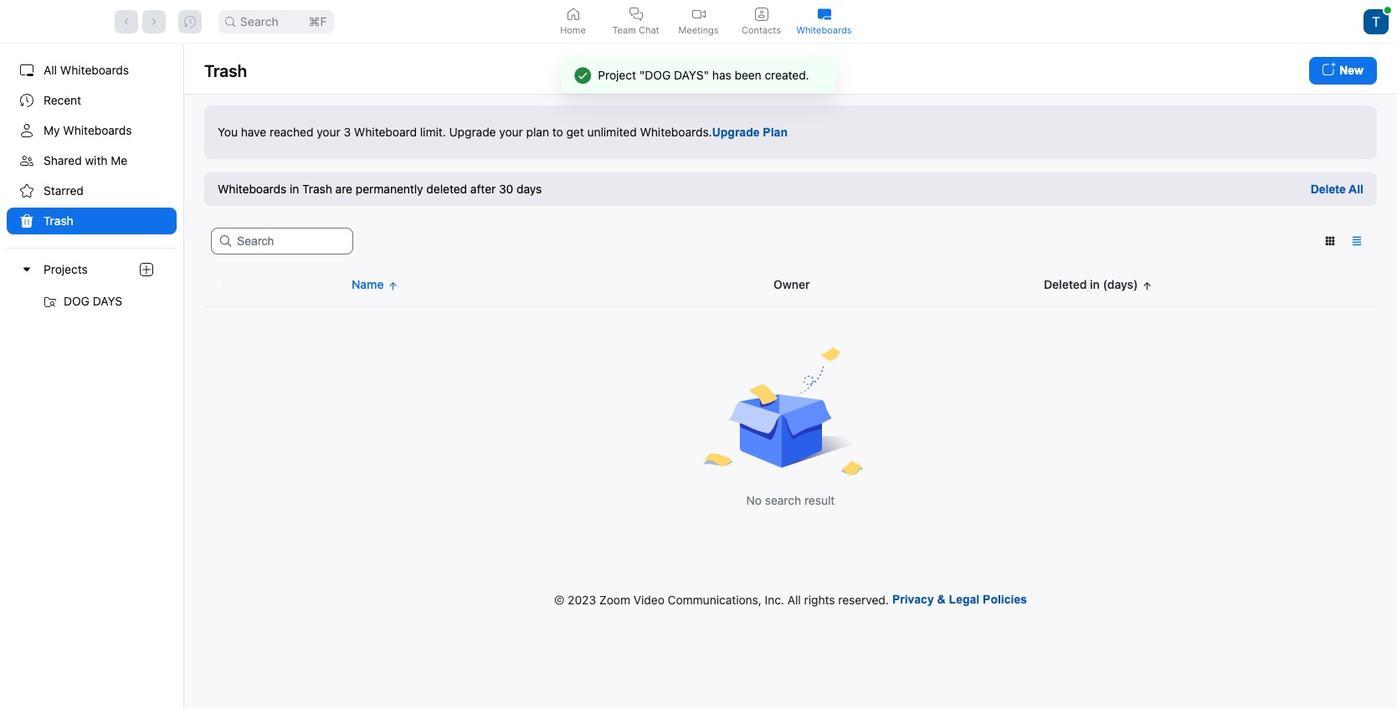 Task type: describe. For each thing, give the bounding box(es) containing it.
tab list containing home
[[542, 0, 856, 43]]

home small image
[[566, 7, 580, 21]]

chat
[[639, 24, 659, 36]]

team chat button
[[605, 0, 667, 43]]

contacts
[[742, 24, 781, 36]]

profile contact image
[[755, 7, 768, 21]]

home
[[560, 24, 586, 36]]

home button
[[542, 0, 605, 43]]

profile contact image
[[755, 7, 768, 21]]

search
[[240, 14, 279, 28]]

whiteboards
[[797, 24, 852, 36]]

home small image
[[566, 7, 580, 21]]



Task type: locate. For each thing, give the bounding box(es) containing it.
team chat
[[612, 24, 659, 36]]

meetings
[[679, 24, 719, 36]]

meetings button
[[667, 0, 730, 43]]

⌘f
[[309, 14, 327, 28]]

contacts button
[[730, 0, 793, 43]]

avatar image
[[1364, 9, 1389, 34]]

whiteboard small image
[[818, 7, 831, 21], [818, 7, 831, 21]]

team
[[612, 24, 636, 36]]

team chat image
[[629, 7, 643, 21], [629, 7, 643, 21]]

whiteboards button
[[793, 0, 856, 43]]

video on image
[[692, 7, 705, 21], [692, 7, 705, 21]]

tab list
[[542, 0, 856, 43]]

magnifier image
[[225, 16, 235, 26], [225, 16, 235, 26]]

online image
[[1385, 6, 1392, 13], [1385, 6, 1392, 13]]



Task type: vqa. For each thing, say whether or not it's contained in the screenshot.
Home button
yes



